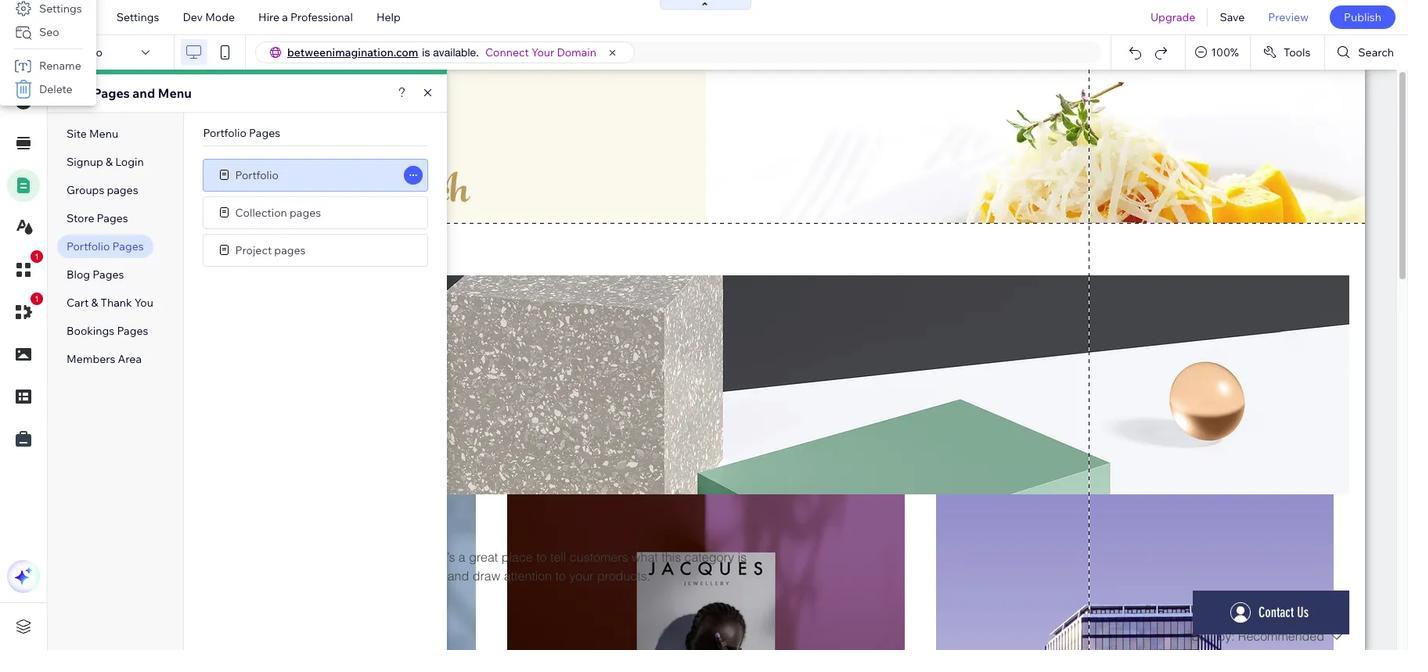 Task type: describe. For each thing, give the bounding box(es) containing it.
pages for groups pages
[[107, 183, 138, 197]]

help
[[377, 10, 401, 24]]

groups
[[67, 183, 104, 197]]

bookings
[[67, 324, 115, 338]]

is available. connect your domain
[[422, 45, 597, 60]]

project pages
[[235, 243, 306, 257]]

available.
[[433, 46, 479, 59]]

publish button
[[1330, 5, 1396, 29]]

site for site menu
[[67, 127, 87, 141]]

and
[[133, 85, 155, 101]]

cart
[[67, 296, 89, 310]]

betweenimagination.com
[[287, 45, 418, 60]]

mode
[[205, 10, 235, 24]]

save
[[1220, 10, 1245, 24]]

blog pages
[[67, 268, 124, 282]]

cart & thank you
[[67, 296, 153, 310]]

hire
[[258, 10, 280, 24]]

seo
[[39, 25, 59, 39]]

signup
[[67, 155, 103, 169]]

tools button
[[1251, 35, 1325, 70]]

area
[[118, 352, 142, 366]]

0 horizontal spatial menu
[[89, 127, 118, 141]]

connect
[[485, 45, 529, 60]]

site for site pages and menu
[[67, 85, 91, 101]]

collection pages
[[235, 206, 321, 220]]

store
[[67, 211, 94, 226]]

signup & login
[[67, 155, 144, 169]]



Task type: locate. For each thing, give the bounding box(es) containing it.
site
[[73, 10, 93, 24], [67, 85, 91, 101], [67, 127, 87, 141]]

1 vertical spatial &
[[91, 296, 98, 310]]

site up rename
[[73, 10, 93, 24]]

settings
[[39, 2, 82, 16], [117, 10, 159, 24]]

dev
[[183, 10, 203, 24]]

members area
[[67, 352, 142, 366]]

0 vertical spatial site
[[73, 10, 93, 24]]

publish
[[1344, 10, 1382, 24]]

0 vertical spatial menu
[[158, 85, 192, 101]]

&
[[106, 155, 113, 169], [91, 296, 98, 310]]

you
[[135, 296, 153, 310]]

0 horizontal spatial settings
[[39, 2, 82, 16]]

& for cart
[[91, 296, 98, 310]]

portfolio pages
[[203, 126, 280, 140], [67, 240, 144, 254]]

settings left dev
[[117, 10, 159, 24]]

a
[[282, 10, 288, 24]]

delete
[[39, 82, 73, 96]]

1 horizontal spatial menu
[[158, 85, 192, 101]]

save button
[[1209, 0, 1257, 34]]

1 vertical spatial pages
[[290, 206, 321, 220]]

menu up signup & login
[[89, 127, 118, 141]]

pages for project pages
[[274, 243, 306, 257]]

1 horizontal spatial &
[[106, 155, 113, 169]]

preview button
[[1257, 0, 1321, 34]]

0 horizontal spatial &
[[91, 296, 98, 310]]

members
[[67, 352, 115, 366]]

dev mode
[[183, 10, 235, 24]]

pages for collection pages
[[290, 206, 321, 220]]

store pages
[[67, 211, 128, 226]]

2 vertical spatial pages
[[274, 243, 306, 257]]

100%
[[1212, 45, 1239, 60]]

upgrade
[[1151, 10, 1196, 24]]

0 horizontal spatial portfolio pages
[[67, 240, 144, 254]]

thank
[[101, 296, 132, 310]]

pages
[[107, 183, 138, 197], [290, 206, 321, 220], [274, 243, 306, 257]]

& right cart
[[91, 296, 98, 310]]

your
[[532, 45, 555, 60]]

100% button
[[1186, 35, 1250, 70]]

pages right collection
[[290, 206, 321, 220]]

site for site
[[73, 10, 93, 24]]

tools
[[1284, 45, 1311, 60]]

bookings pages
[[67, 324, 148, 338]]

pages
[[93, 85, 130, 101], [249, 126, 280, 140], [97, 211, 128, 226], [112, 240, 144, 254], [93, 268, 124, 282], [117, 324, 148, 338]]

login
[[115, 155, 144, 169]]

0 vertical spatial pages
[[107, 183, 138, 197]]

pages right project
[[274, 243, 306, 257]]

1 vertical spatial menu
[[89, 127, 118, 141]]

search button
[[1326, 35, 1409, 70]]

1 vertical spatial site
[[67, 85, 91, 101]]

collection
[[235, 206, 287, 220]]

site pages and menu
[[67, 85, 192, 101]]

& for signup
[[106, 155, 113, 169]]

1 horizontal spatial portfolio pages
[[203, 126, 280, 140]]

rename
[[39, 59, 81, 73]]

groups pages
[[67, 183, 138, 197]]

1 horizontal spatial settings
[[117, 10, 159, 24]]

menu
[[158, 85, 192, 101], [89, 127, 118, 141]]

professional
[[291, 10, 353, 24]]

site up the signup
[[67, 127, 87, 141]]

0 vertical spatial portfolio pages
[[203, 126, 280, 140]]

project
[[235, 243, 272, 257]]

& left "login"
[[106, 155, 113, 169]]

1 vertical spatial portfolio pages
[[67, 240, 144, 254]]

portfolio
[[59, 45, 103, 60], [203, 126, 247, 140], [235, 168, 279, 182], [67, 240, 110, 254]]

0 vertical spatial &
[[106, 155, 113, 169]]

settings up the seo
[[39, 2, 82, 16]]

2 vertical spatial site
[[67, 127, 87, 141]]

site down rename
[[67, 85, 91, 101]]

pages down "login"
[[107, 183, 138, 197]]

site menu
[[67, 127, 118, 141]]

hire a professional
[[258, 10, 353, 24]]

menu right the and on the top left of page
[[158, 85, 192, 101]]

preview
[[1269, 10, 1309, 24]]

blog
[[67, 268, 90, 282]]

search
[[1359, 45, 1395, 60]]

is
[[422, 46, 430, 59]]

domain
[[557, 45, 597, 60]]



Task type: vqa. For each thing, say whether or not it's contained in the screenshot.
Upgrade
yes



